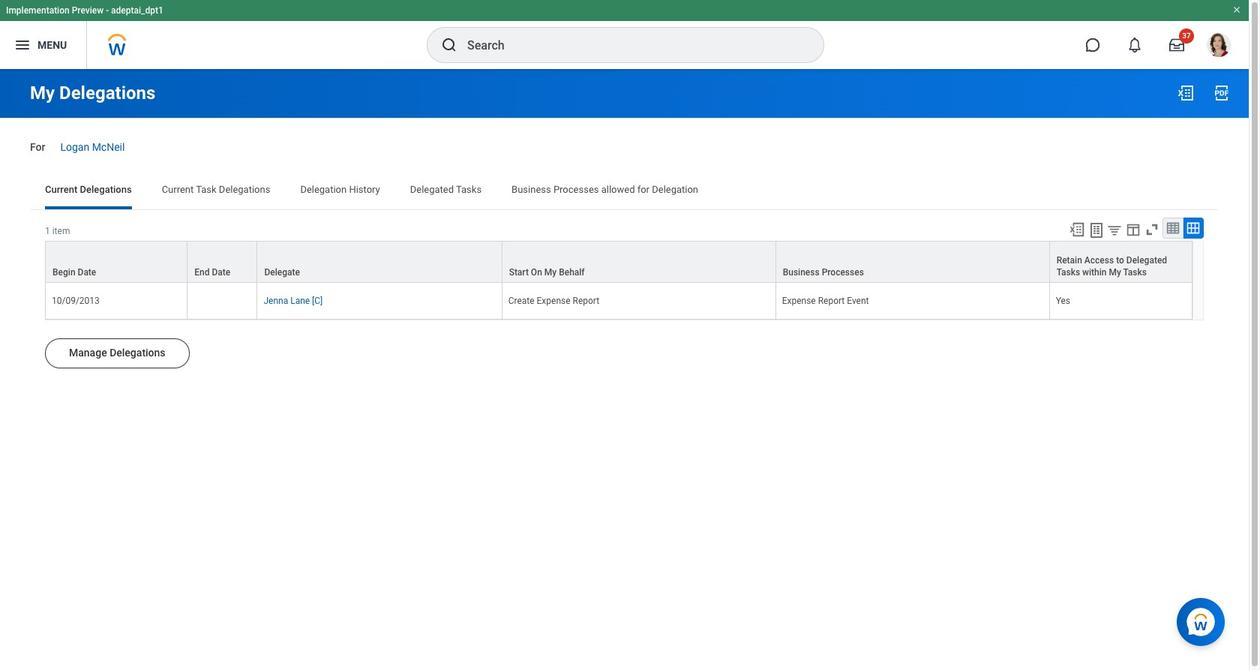 Task type: locate. For each thing, give the bounding box(es) containing it.
end date
[[195, 267, 231, 278]]

date
[[78, 267, 96, 278], [212, 267, 231, 278]]

my down menu dropdown button
[[30, 83, 55, 104]]

37
[[1183, 32, 1192, 40]]

delegation
[[300, 184, 347, 195], [652, 184, 699, 195]]

date right begin
[[78, 267, 96, 278]]

jenna lane [c]
[[264, 296, 323, 306]]

business for business processes
[[783, 267, 820, 278]]

export to excel image
[[1178, 84, 1196, 102], [1069, 221, 1086, 238]]

processes up expense report event element on the right of the page
[[822, 267, 865, 278]]

row
[[45, 241, 1193, 283], [45, 283, 1193, 320]]

within
[[1083, 267, 1107, 278]]

10/09/2013
[[52, 296, 100, 306]]

current for current task delegations
[[162, 184, 194, 195]]

1 horizontal spatial date
[[212, 267, 231, 278]]

export to excel image for delegations
[[1178, 84, 1196, 102]]

0 horizontal spatial my
[[30, 83, 55, 104]]

item
[[52, 226, 70, 236]]

create
[[509, 296, 535, 306]]

0 horizontal spatial business
[[512, 184, 551, 195]]

report
[[573, 296, 600, 306], [819, 296, 845, 306]]

my delegations
[[30, 83, 156, 104]]

yes
[[1056, 296, 1071, 306]]

0 horizontal spatial date
[[78, 267, 96, 278]]

export to excel image left view printable version (pdf) icon at the top right of page
[[1178, 84, 1196, 102]]

for
[[638, 184, 650, 195]]

1 row from the top
[[45, 241, 1193, 283]]

my down to
[[1110, 267, 1122, 278]]

my
[[30, 83, 55, 104], [545, 267, 557, 278], [1110, 267, 1122, 278]]

menu
[[38, 39, 67, 51]]

manage delegations
[[69, 347, 166, 359]]

current for current delegations
[[45, 184, 78, 195]]

access
[[1085, 255, 1115, 266]]

toolbar
[[1063, 217, 1205, 241]]

expense
[[537, 296, 571, 306], [783, 296, 816, 306]]

1 date from the left
[[78, 267, 96, 278]]

1 horizontal spatial delegated
[[1127, 255, 1168, 266]]

1 horizontal spatial export to excel image
[[1178, 84, 1196, 102]]

current task delegations
[[162, 184, 270, 195]]

create expense report
[[509, 296, 600, 306]]

row down allowed
[[45, 241, 1193, 283]]

1 expense from the left
[[537, 296, 571, 306]]

expense down start on my behalf
[[537, 296, 571, 306]]

on
[[531, 267, 542, 278]]

1 vertical spatial business
[[783, 267, 820, 278]]

expense down business processes
[[783, 296, 816, 306]]

1 vertical spatial processes
[[822, 267, 865, 278]]

1 horizontal spatial delegation
[[652, 184, 699, 195]]

0 horizontal spatial processes
[[554, 184, 599, 195]]

event
[[847, 296, 870, 306]]

my right on at left
[[545, 267, 557, 278]]

37 button
[[1161, 29, 1195, 62]]

1 horizontal spatial report
[[819, 296, 845, 306]]

report down behalf
[[573, 296, 600, 306]]

1 horizontal spatial processes
[[822, 267, 865, 278]]

inbox large image
[[1170, 38, 1185, 53]]

1 horizontal spatial tasks
[[1057, 267, 1081, 278]]

current
[[45, 184, 78, 195], [162, 184, 194, 195]]

business processes allowed for delegation
[[512, 184, 699, 195]]

mcneil
[[92, 141, 125, 153]]

1 report from the left
[[573, 296, 600, 306]]

profile logan mcneil image
[[1208, 33, 1232, 60]]

0 horizontal spatial delegation
[[300, 184, 347, 195]]

logan mcneil
[[60, 141, 125, 153]]

delegations right manage
[[110, 347, 166, 359]]

to
[[1117, 255, 1125, 266]]

2 horizontal spatial tasks
[[1124, 267, 1147, 278]]

business
[[512, 184, 551, 195], [783, 267, 820, 278]]

0 vertical spatial export to excel image
[[1178, 84, 1196, 102]]

1 horizontal spatial current
[[162, 184, 194, 195]]

2 row from the top
[[45, 283, 1193, 320]]

begin date
[[53, 267, 96, 278]]

click to view/edit grid preferences image
[[1126, 221, 1142, 238]]

delegations inside button
[[110, 347, 166, 359]]

0 horizontal spatial report
[[573, 296, 600, 306]]

delegation right for
[[652, 184, 699, 195]]

0 horizontal spatial current
[[45, 184, 78, 195]]

processes
[[554, 184, 599, 195], [822, 267, 865, 278]]

processes inside tab list
[[554, 184, 599, 195]]

allowed
[[602, 184, 635, 195]]

jenna
[[264, 296, 288, 306]]

row down start on my behalf popup button
[[45, 283, 1193, 320]]

date right end
[[212, 267, 231, 278]]

1 vertical spatial delegated
[[1127, 255, 1168, 266]]

begin
[[53, 267, 75, 278]]

current up item
[[45, 184, 78, 195]]

manage
[[69, 347, 107, 359]]

tab list containing current delegations
[[30, 173, 1220, 209]]

0 vertical spatial processes
[[554, 184, 599, 195]]

2 report from the left
[[819, 296, 845, 306]]

export to excel image left export to worksheets image
[[1069, 221, 1086, 238]]

business for business processes allowed for delegation
[[512, 184, 551, 195]]

menu banner
[[0, 0, 1250, 69]]

0 horizontal spatial delegated
[[410, 184, 454, 195]]

cell
[[188, 283, 258, 320]]

date inside "popup button"
[[212, 267, 231, 278]]

report left event
[[819, 296, 845, 306]]

tasks
[[456, 184, 482, 195], [1057, 267, 1081, 278], [1124, 267, 1147, 278]]

create expense report element
[[509, 293, 600, 306]]

business processes button
[[777, 242, 1050, 282]]

1 horizontal spatial expense
[[783, 296, 816, 306]]

current left the task
[[162, 184, 194, 195]]

start on my behalf
[[509, 267, 585, 278]]

export to excel image for item
[[1069, 221, 1086, 238]]

1 horizontal spatial my
[[545, 267, 557, 278]]

date inside popup button
[[78, 267, 96, 278]]

tab list
[[30, 173, 1220, 209]]

processes left allowed
[[554, 184, 599, 195]]

delegated right to
[[1127, 255, 1168, 266]]

2 date from the left
[[212, 267, 231, 278]]

toolbar inside the my delegations main content
[[1063, 217, 1205, 241]]

business inside popup button
[[783, 267, 820, 278]]

report inside the create expense report element
[[573, 296, 600, 306]]

for
[[30, 141, 45, 153]]

report inside expense report event element
[[819, 296, 845, 306]]

0 horizontal spatial export to excel image
[[1069, 221, 1086, 238]]

search image
[[441, 36, 459, 54]]

Search Workday  search field
[[468, 29, 793, 62]]

delegated right history
[[410, 184, 454, 195]]

delegations
[[59, 83, 156, 104], [80, 184, 132, 195], [219, 184, 270, 195], [110, 347, 166, 359]]

delegation left history
[[300, 184, 347, 195]]

0 vertical spatial business
[[512, 184, 551, 195]]

1 vertical spatial export to excel image
[[1069, 221, 1086, 238]]

cell inside the my delegations main content
[[188, 283, 258, 320]]

2 current from the left
[[162, 184, 194, 195]]

manage delegations button
[[45, 338, 190, 368]]

delegated
[[410, 184, 454, 195], [1127, 255, 1168, 266]]

delegations down mcneil
[[80, 184, 132, 195]]

delegations for my delegations
[[59, 83, 156, 104]]

2 horizontal spatial my
[[1110, 267, 1122, 278]]

processes inside popup button
[[822, 267, 865, 278]]

begin date button
[[46, 242, 187, 282]]

expand table image
[[1187, 220, 1202, 235]]

logan mcneil link
[[60, 138, 125, 153]]

1 horizontal spatial business
[[783, 267, 820, 278]]

0 horizontal spatial expense
[[537, 296, 571, 306]]

row containing retain access to delegated tasks within my tasks
[[45, 241, 1193, 283]]

row containing 10/09/2013
[[45, 283, 1193, 320]]

delegations up mcneil
[[59, 83, 156, 104]]

logan
[[60, 141, 89, 153]]

processes for business processes
[[822, 267, 865, 278]]

business inside tab list
[[512, 184, 551, 195]]

1 current from the left
[[45, 184, 78, 195]]

preview
[[72, 5, 104, 16]]

implementation preview -   adeptai_dpt1
[[6, 5, 164, 16]]

implementation
[[6, 5, 70, 16]]

date for end date
[[212, 267, 231, 278]]

menu button
[[0, 21, 86, 69]]



Task type: describe. For each thing, give the bounding box(es) containing it.
justify image
[[14, 36, 32, 54]]

view printable version (pdf) image
[[1214, 84, 1232, 102]]

jenna lane [c] link
[[264, 293, 323, 306]]

end date button
[[188, 242, 257, 282]]

my inside popup button
[[545, 267, 557, 278]]

history
[[349, 184, 380, 195]]

-
[[106, 5, 109, 16]]

expense report event element
[[783, 293, 870, 306]]

2 delegation from the left
[[652, 184, 699, 195]]

tab list inside the my delegations main content
[[30, 173, 1220, 209]]

1 delegation from the left
[[300, 184, 347, 195]]

fullscreen image
[[1145, 221, 1161, 238]]

date for begin date
[[78, 267, 96, 278]]

[c]
[[312, 296, 323, 306]]

behalf
[[559, 267, 585, 278]]

0 horizontal spatial tasks
[[456, 184, 482, 195]]

delegations for current delegations
[[80, 184, 132, 195]]

lane
[[291, 296, 310, 306]]

delegate button
[[258, 242, 502, 282]]

export to worksheets image
[[1088, 221, 1106, 239]]

delegate
[[265, 267, 300, 278]]

0 vertical spatial delegated
[[410, 184, 454, 195]]

end
[[195, 267, 210, 278]]

select to filter grid data image
[[1107, 222, 1124, 238]]

close environment banner image
[[1233, 5, 1242, 14]]

retain
[[1057, 255, 1083, 266]]

retain access to delegated tasks within my tasks
[[1057, 255, 1168, 278]]

1 item
[[45, 226, 70, 236]]

my delegations main content
[[0, 69, 1250, 430]]

notifications large image
[[1128, 38, 1143, 53]]

delegation history
[[300, 184, 380, 195]]

2 expense from the left
[[783, 296, 816, 306]]

delegated tasks
[[410, 184, 482, 195]]

my inside retain access to delegated tasks within my tasks
[[1110, 267, 1122, 278]]

start
[[509, 267, 529, 278]]

table image
[[1166, 220, 1181, 235]]

delegations right the task
[[219, 184, 270, 195]]

processes for business processes allowed for delegation
[[554, 184, 599, 195]]

delegations for manage delegations
[[110, 347, 166, 359]]

business processes
[[783, 267, 865, 278]]

adeptai_dpt1
[[111, 5, 164, 16]]

delegated inside retain access to delegated tasks within my tasks
[[1127, 255, 1168, 266]]

retain access to delegated tasks within my tasks button
[[1050, 242, 1193, 282]]

task
[[196, 184, 217, 195]]

current delegations
[[45, 184, 132, 195]]

start on my behalf button
[[503, 242, 776, 282]]

expense report event
[[783, 296, 870, 306]]

1
[[45, 226, 50, 236]]



Task type: vqa. For each thing, say whether or not it's contained in the screenshot.
ids
no



